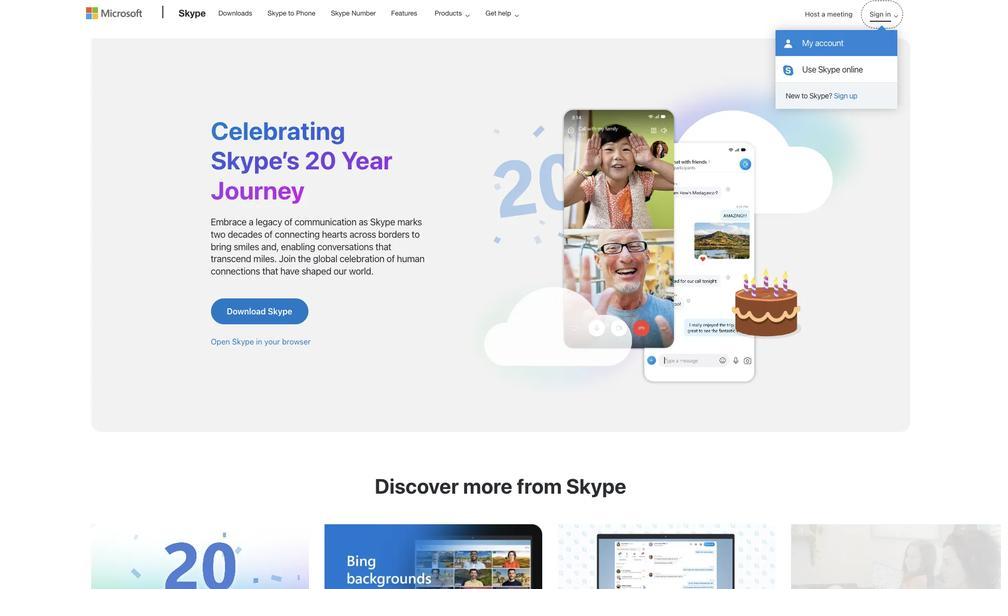 Task type: vqa. For each thing, say whether or not it's contained in the screenshot.
left The 2000
no



Task type: describe. For each thing, give the bounding box(es) containing it.
number
[[352, 9, 376, 17]]

skype image
[[783, 65, 793, 76]]

global
[[313, 254, 337, 265]]

0 vertical spatial that
[[376, 241, 391, 252]]

skype link
[[173, 1, 211, 29]]

conversations
[[317, 241, 373, 252]]

decades
[[228, 229, 262, 240]]

enabling
[[281, 241, 315, 252]]

download skype
[[227, 307, 292, 317]]

browser
[[282, 337, 311, 347]]

use skype online link
[[775, 57, 897, 82]]

0 vertical spatial of
[[284, 216, 292, 227]]

up
[[849, 91, 857, 100]]

as
[[359, 216, 368, 227]]

meeting
[[827, 10, 853, 18]]

celebration
[[340, 254, 384, 265]]

account
[[815, 38, 844, 48]]

sign inside sign in link
[[870, 10, 884, 18]]

products
[[435, 9, 462, 17]]

my account link
[[775, 30, 897, 56]]

microsoft image
[[86, 7, 142, 19]]

to for skype?
[[802, 91, 808, 100]]

online
[[842, 65, 863, 74]]

year
[[341, 146, 393, 175]]

menu bar containing my account
[[86, 1, 915, 109]]

get
[[486, 9, 496, 17]]

skype number
[[331, 9, 376, 17]]

to inside embrace a legacy of communication as skype marks two decades of connecting hearts across borders to bring smiles and, enabling conversations that transcend miles. join the global celebration of human connections that have shaped our world.
[[412, 229, 420, 240]]

our
[[334, 266, 347, 277]]

picture of skype modern message chat with side bar. image
[[558, 525, 775, 590]]

1 vertical spatial that
[[262, 266, 278, 277]]

arrow down image
[[890, 10, 902, 22]]

miles.
[[253, 254, 277, 265]]

connections
[[211, 266, 260, 277]]

discover more from skype
[[375, 474, 626, 498]]

skype inside embrace a legacy of communication as skype marks two decades of connecting hearts across borders to bring smiles and, enabling conversations that transcend miles. join the global celebration of human connections that have shaped our world.
[[370, 216, 395, 227]]

the
[[298, 254, 311, 265]]

two
[[211, 229, 225, 240]]

downloads
[[218, 9, 252, 17]]

hearts
[[322, 229, 347, 240]]

1 vertical spatial of
[[264, 229, 273, 240]]

journey
[[211, 176, 305, 205]]

marks
[[397, 216, 422, 227]]

embrace a legacy of communication as skype marks two decades of connecting hearts across borders to bring smiles and, enabling conversations that transcend miles. join the global celebration of human connections that have shaped our world.
[[211, 216, 425, 277]]

legacy
[[256, 216, 282, 227]]

download skype link
[[211, 299, 308, 325]]

skype number link
[[326, 1, 380, 25]]

my
[[802, 38, 813, 48]]

skype?
[[809, 91, 832, 100]]



Task type: locate. For each thing, give the bounding box(es) containing it.
0 horizontal spatial in
[[256, 337, 262, 347]]

communication
[[295, 216, 357, 227]]

0 horizontal spatial a
[[249, 216, 254, 227]]

0 horizontal spatial sign
[[834, 91, 848, 100]]

use
[[802, 65, 816, 74]]

skype to phone link
[[263, 1, 320, 25]]

menu bar
[[86, 1, 915, 109]]

from
[[517, 474, 562, 498]]

0 horizontal spatial of
[[264, 229, 273, 240]]

sign left up at top
[[834, 91, 848, 100]]

a
[[822, 10, 825, 18], [249, 216, 254, 227]]

1 horizontal spatial that
[[376, 241, 391, 252]]

menu inside menu bar
[[775, 30, 897, 109]]

open skype in your browser
[[211, 337, 311, 347]]

products button
[[426, 1, 478, 26]]

of
[[284, 216, 292, 227], [264, 229, 273, 240], [387, 254, 395, 265]]

1 horizontal spatial in
[[885, 10, 891, 18]]

in right meeting at the right
[[885, 10, 891, 18]]

2 vertical spatial of
[[387, 254, 395, 265]]

bring
[[211, 241, 231, 252]]

0 vertical spatial in
[[885, 10, 891, 18]]

new to skype? sign up
[[786, 91, 857, 100]]

more
[[463, 474, 512, 498]]

great video calling with skype image
[[460, 69, 879, 401]]

menu containing my account
[[775, 30, 897, 109]]

have
[[280, 266, 299, 277]]

1 vertical spatial sign
[[834, 91, 848, 100]]

your
[[264, 337, 280, 347]]

get help
[[486, 9, 511, 17]]

sign in
[[870, 10, 891, 18]]

0 horizontal spatial to
[[288, 9, 294, 17]]

1 horizontal spatial sign
[[870, 10, 884, 18]]

sign left arrow down image
[[870, 10, 884, 18]]

menu
[[775, 30, 897, 109]]

human
[[397, 254, 425, 265]]

borders
[[378, 229, 409, 240]]

a for host
[[822, 10, 825, 18]]

features link
[[387, 1, 422, 25]]

1 horizontal spatial of
[[284, 216, 292, 227]]

that down miles.
[[262, 266, 278, 277]]

to for phone
[[288, 9, 294, 17]]

sign in link
[[861, 1, 902, 28]]

a for embrace
[[249, 216, 254, 227]]

across
[[350, 229, 376, 240]]

user image
[[783, 39, 793, 49]]

to down marks
[[412, 229, 420, 240]]

discover
[[375, 474, 459, 498]]

1 vertical spatial a
[[249, 216, 254, 227]]

host a meeting
[[805, 10, 853, 18]]

celebrating skype's 20 year journey
[[211, 116, 393, 205]]

skype to phone
[[268, 9, 316, 17]]

20
[[305, 146, 336, 175]]

features
[[391, 9, 417, 17]]

use skype online
[[802, 65, 863, 74]]

2 vertical spatial to
[[412, 229, 420, 240]]

download
[[227, 307, 266, 317]]

and,
[[261, 241, 279, 252]]

a inside menu bar
[[822, 10, 825, 18]]

a inside embrace a legacy of communication as skype marks two decades of connecting hearts across borders to bring smiles and, enabling conversations that transcend miles. join the global celebration of human connections that have shaped our world.
[[249, 216, 254, 227]]

0 vertical spatial sign
[[870, 10, 884, 18]]

to right the new
[[802, 91, 808, 100]]

1 horizontal spatial to
[[412, 229, 420, 240]]

0 vertical spatial to
[[288, 9, 294, 17]]

downloads link
[[214, 1, 257, 25]]

my account
[[802, 38, 844, 48]]

a right host
[[822, 10, 825, 18]]

that down borders
[[376, 241, 391, 252]]

host
[[805, 10, 820, 18]]

open
[[211, 337, 230, 347]]

celebrating
[[211, 116, 345, 145]]

2 horizontal spatial to
[[802, 91, 808, 100]]

sign
[[870, 10, 884, 18], [834, 91, 848, 100]]

transcend
[[211, 254, 251, 265]]

join
[[279, 254, 296, 265]]

new
[[786, 91, 800, 100]]

celebrating skype's 20 year journey main content
[[0, 33, 1001, 590]]

phone
[[296, 9, 316, 17]]

open skype in your browser link
[[211, 337, 311, 347]]

skype's
[[211, 146, 300, 175]]

of up "connecting"
[[284, 216, 292, 227]]

1 vertical spatial to
[[802, 91, 808, 100]]

help
[[498, 9, 511, 17]]

connecting
[[275, 229, 320, 240]]

smiles
[[234, 241, 259, 252]]

to
[[288, 9, 294, 17], [802, 91, 808, 100], [412, 229, 420, 240]]

picture of skype light stage call in progress with bing backgrounds and text bing backgrounds in skype. image
[[324, 525, 542, 590]]

1 horizontal spatial a
[[822, 10, 825, 18]]

in inside main content
[[256, 337, 262, 347]]

embrace
[[211, 216, 247, 227]]

of down legacy in the top left of the page
[[264, 229, 273, 240]]

0 vertical spatial a
[[822, 10, 825, 18]]

2 horizontal spatial of
[[387, 254, 395, 265]]

picture of skype logo and cake celebrating 20 years of skype image
[[91, 525, 309, 590]]

get help button
[[477, 1, 527, 26]]

to left phone
[[288, 9, 294, 17]]

host a meeting link
[[797, 1, 861, 28]]

skype
[[179, 7, 206, 19], [268, 9, 286, 17], [331, 9, 350, 17], [818, 65, 840, 74], [370, 216, 395, 227], [268, 307, 292, 317], [232, 337, 254, 347], [566, 474, 626, 498]]

0 horizontal spatial that
[[262, 266, 278, 277]]

shaped
[[302, 266, 331, 277]]

that
[[376, 241, 391, 252], [262, 266, 278, 277]]

world.
[[349, 266, 374, 277]]

a up decades
[[249, 216, 254, 227]]

1 vertical spatial in
[[256, 337, 262, 347]]

to inside menu
[[802, 91, 808, 100]]

of left human
[[387, 254, 395, 265]]

in
[[885, 10, 891, 18], [256, 337, 262, 347]]

in left your
[[256, 337, 262, 347]]



